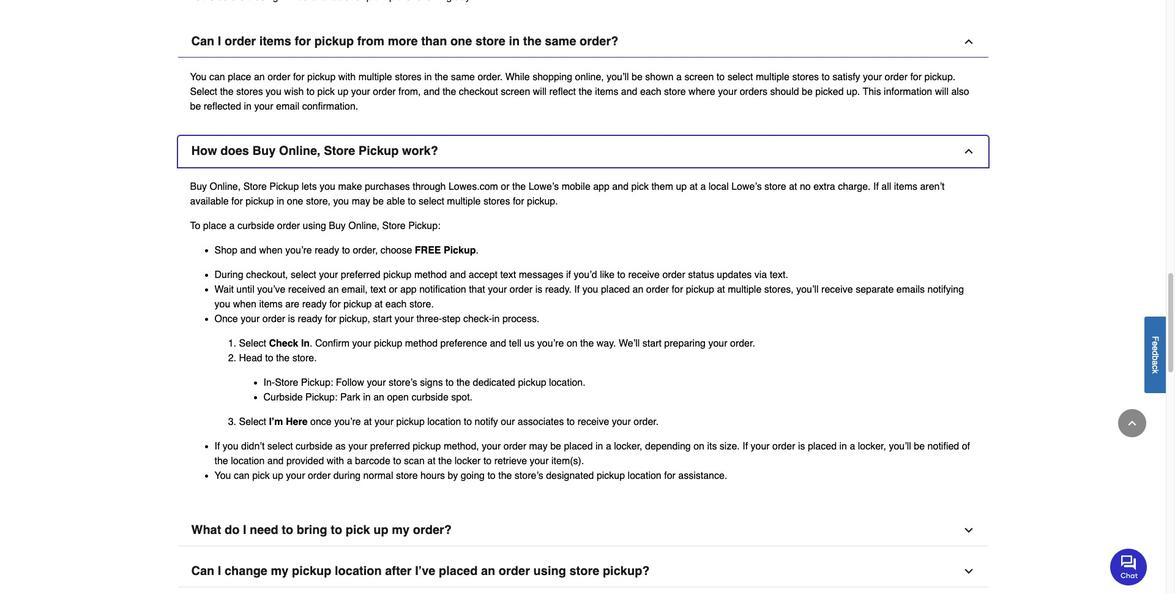 Task type: vqa. For each thing, say whether or not it's contained in the screenshot.
May inside the buy online, store pickup lets you make purchases through lowes.com or the lowe's mobile app and pick them up at a local lowe's store at no extra charge. if all items aren't available for pickup in one store, you may be able to select multiple stores for pickup.
yes



Task type: locate. For each thing, give the bounding box(es) containing it.
0 vertical spatial ready
[[315, 245, 339, 256]]

1 horizontal spatial pickup
[[359, 144, 399, 158]]

select left the i'm
[[239, 416, 266, 427]]

i inside can i order items for pickup from more than one store in the same order? button
[[218, 34, 221, 48]]

scan
[[404, 455, 425, 466]]

pickup down bring
[[292, 564, 332, 578]]

for
[[295, 34, 311, 48], [293, 71, 305, 82], [911, 71, 922, 82], [232, 196, 243, 207], [513, 196, 525, 207], [672, 284, 684, 295], [330, 299, 341, 310], [325, 313, 337, 324], [665, 470, 676, 481]]

pickup inside select check in . confirm your pickup method preference and tell us you're on the way. we'll start preparing your order. head to the store.
[[374, 338, 403, 349]]

chevron down image for can i change my pickup location after i've placed an order using store pickup?
[[963, 565, 975, 577]]

1 horizontal spatial pickup.
[[925, 71, 956, 82]]

lowe's right local
[[732, 181, 762, 192]]

1 vertical spatial store's
[[515, 470, 544, 481]]

0 vertical spatial pickup
[[359, 144, 399, 158]]

1 vertical spatial select
[[239, 338, 266, 349]]

select up head
[[239, 338, 266, 349]]

on inside if you didn't select curbside as your preferred pickup method, your order may be placed in a locker, depending on its size. if your order is placed in a locker, you'll be notified of the location and provided with a barcode to scan at the locker to retrieve your item(s). you can pick up your order during normal store hours by going to the store's designated pickup location for assistance.
[[694, 441, 705, 452]]

1 horizontal spatial app
[[594, 181, 610, 192]]

0 vertical spatial when
[[259, 245, 283, 256]]

2 vertical spatial you'll
[[890, 441, 912, 452]]

1 chevron down image from the top
[[963, 524, 975, 536]]

hours
[[421, 470, 445, 481]]

the inside in-store pickup: follow your store's signs to the dedicated pickup location. curbside pickup: park in an open curbside spot.
[[457, 377, 470, 388]]

select up reflected
[[190, 86, 217, 97]]

can inside you can place an order for pickup with multiple stores in the same order. while shopping online, you'll be shown a screen to select multiple stores to satisfy your order for pickup. select the stores you wish to pick up your order from, and the checkout screen will reflect the items and each store where your orders should be picked up. this information will also be reflected in your email confirmation.
[[209, 71, 225, 82]]

you left "didn't"
[[223, 441, 239, 452]]

1 vertical spatial my
[[271, 564, 289, 578]]

chevron down image inside 'can i change my pickup location after i've placed an order using store pickup?' button
[[963, 565, 975, 577]]

0 horizontal spatial place
[[203, 220, 227, 231]]

1 vertical spatial you're
[[538, 338, 564, 349]]

to
[[717, 71, 725, 82], [822, 71, 830, 82], [307, 86, 315, 97], [408, 196, 416, 207], [342, 245, 350, 256], [618, 269, 626, 280], [265, 352, 273, 364], [446, 377, 454, 388], [464, 416, 472, 427], [567, 416, 575, 427], [393, 455, 402, 466], [484, 455, 492, 466], [488, 470, 496, 481], [282, 523, 293, 537], [331, 523, 342, 537]]

1 vertical spatial can
[[191, 564, 215, 578]]

up
[[338, 86, 349, 97], [676, 181, 687, 192], [273, 470, 283, 481], [374, 523, 389, 537]]

1 horizontal spatial on
[[694, 441, 705, 452]]

2 horizontal spatial order.
[[731, 338, 756, 349]]

may down associates
[[529, 441, 548, 452]]

store down does
[[244, 181, 267, 192]]

order. inside select check in . confirm your pickup method preference and tell us you're on the way. we'll start preparing your order. head to the store.
[[731, 338, 756, 349]]

the inside buy online, store pickup lets you make purchases through lowes.com or the lowe's mobile app and pick them up at a local lowe's store at no extra charge. if all items aren't available for pickup in one store, you may be able to select multiple stores for pickup.
[[513, 181, 526, 192]]

chat invite button image
[[1111, 548, 1148, 585]]

1 horizontal spatial you'll
[[797, 284, 819, 295]]

0 horizontal spatial or
[[389, 284, 398, 295]]

order? inside can i order items for pickup from more than one store in the same order? button
[[580, 34, 619, 48]]

1 vertical spatial i
[[243, 523, 247, 537]]

pickup: up free
[[409, 220, 441, 231]]

buy right does
[[253, 144, 276, 158]]

you'll right stores,
[[797, 284, 819, 295]]

each
[[641, 86, 662, 97], [386, 299, 407, 310]]

c
[[1151, 365, 1161, 369]]

store down scan
[[396, 470, 418, 481]]

order? up i've
[[413, 523, 452, 537]]

1 vertical spatial text
[[371, 284, 386, 295]]

on
[[567, 338, 578, 349], [694, 441, 705, 452]]

on left its on the right
[[694, 441, 705, 452]]

the inside button
[[524, 34, 542, 48]]

buy inside buy online, store pickup lets you make purchases through lowes.com or the lowe's mobile app and pick them up at a local lowe's store at no extra charge. if all items aren't available for pickup in one store, you may be able to select multiple stores for pickup.
[[190, 181, 207, 192]]

order. inside you can place an order for pickup with multiple stores in the same order. while shopping online, you'll be shown a screen to select multiple stores to satisfy your order for pickup. select the stores you wish to pick up your order from, and the checkout screen will reflect the items and each store where your orders should be picked up. this information will also be reflected in your email confirmation.
[[478, 71, 503, 82]]

start inside select check in . confirm your pickup method preference and tell us you're on the way. we'll start preparing your order. head to the store.
[[643, 338, 662, 349]]

app
[[594, 181, 610, 192], [401, 284, 417, 295]]

select inside you can place an order for pickup with multiple stores in the same order. while shopping online, you'll be shown a screen to select multiple stores to satisfy your order for pickup. select the stores you wish to pick up your order from, and the checkout screen will reflect the items and each store where your orders should be picked up. this information will also be reflected in your email confirmation.
[[190, 86, 217, 97]]

purchases
[[365, 181, 410, 192]]

can inside 'can i change my pickup location after i've placed an order using store pickup?' button
[[191, 564, 215, 578]]

receive left 'separate'
[[822, 284, 854, 295]]

with up confirmation.
[[339, 71, 356, 82]]

select up the 'received'
[[291, 269, 317, 280]]

can for can i change my pickup location after i've placed an order using store pickup?
[[191, 564, 215, 578]]

1 horizontal spatial online,
[[279, 144, 321, 158]]

be inside buy online, store pickup lets you make purchases through lowes.com or the lowe's mobile app and pick them up at a local lowe's store at no extra charge. if all items aren't available for pickup in one store, you may be able to select multiple stores for pickup.
[[373, 196, 384, 207]]

1 horizontal spatial using
[[534, 564, 566, 578]]

0 horizontal spatial text
[[371, 284, 386, 295]]

can i order items for pickup from more than one store in the same order? button
[[178, 26, 989, 57]]

0 vertical spatial may
[[352, 196, 370, 207]]

app inside during checkout, select your preferred pickup method and accept text messages if you'd like to receive order status updates via text. wait until you've received an email, text or app notification that your order is ready. if you placed an order for pickup at multiple stores, you'll receive separate emails notifying you when items are ready for pickup at each store. once your order is ready for pickup, start your three-step check-in process.
[[401, 284, 417, 295]]

reflect
[[550, 86, 576, 97]]

1 horizontal spatial lowe's
[[732, 181, 762, 192]]

if down the 'you'd'
[[575, 284, 580, 295]]

associates
[[518, 416, 564, 427]]

ready down the "to place a curbside order using buy online, store pickup:"
[[315, 245, 339, 256]]

locker
[[455, 455, 481, 466]]

0 vertical spatial online,
[[279, 144, 321, 158]]

store
[[324, 144, 355, 158], [244, 181, 267, 192], [382, 220, 406, 231], [275, 377, 299, 388]]

be left shown
[[632, 71, 643, 82]]

you down wait
[[215, 299, 230, 310]]

1 horizontal spatial you
[[215, 470, 231, 481]]

my inside button
[[271, 564, 289, 578]]

may inside buy online, store pickup lets you make purchases through lowes.com or the lowe's mobile app and pick them up at a local lowe's store at no extra charge. if all items aren't available for pickup in one store, you may be able to select multiple stores for pickup.
[[352, 196, 370, 207]]

2 vertical spatial online,
[[349, 220, 380, 231]]

if left "didn't"
[[215, 441, 220, 452]]

0 vertical spatial chevron up image
[[963, 35, 975, 47]]

can down "didn't"
[[234, 470, 250, 481]]

you up email
[[266, 86, 282, 97]]

up inside buy online, store pickup lets you make purchases through lowes.com or the lowe's mobile app and pick them up at a local lowe's store at no extra charge. if all items aren't available for pickup in one store, you may be able to select multiple stores for pickup.
[[676, 181, 687, 192]]

online,
[[279, 144, 321, 158], [210, 181, 241, 192], [349, 220, 380, 231]]

reflected
[[204, 101, 241, 112]]

you've
[[257, 284, 286, 295]]

app left notification
[[401, 284, 417, 295]]

1 horizontal spatial you're
[[334, 416, 361, 427]]

chevron up image inside how does buy online, store pickup work? button
[[963, 145, 975, 157]]

or right lowes.com
[[501, 181, 510, 192]]

us
[[525, 338, 535, 349]]

in inside during checkout, select your preferred pickup method and accept text messages if you'd like to receive order status updates via text. wait until you've received an email, text or app notification that your order is ready. if you placed an order for pickup at multiple stores, you'll receive separate emails notifying you when items are ready for pickup at each store. once your order is ready for pickup, start your three-step check-in process.
[[492, 313, 500, 324]]

pickup. inside you can place an order for pickup with multiple stores in the same order. while shopping online, you'll be shown a screen to select multiple stores to satisfy your order for pickup. select the stores you wish to pick up your order from, and the checkout screen will reflect the items and each store where your orders should be picked up. this information will also be reflected in your email confirmation.
[[925, 71, 956, 82]]

method down three-
[[405, 338, 438, 349]]

items
[[259, 34, 291, 48], [595, 86, 619, 97], [895, 181, 918, 192], [259, 299, 283, 310]]

ready
[[315, 245, 339, 256], [302, 299, 327, 310], [298, 313, 323, 324]]

same up checkout
[[451, 71, 475, 82]]

wait
[[215, 284, 234, 295]]

0 horizontal spatial when
[[233, 299, 257, 310]]

0 vertical spatial can
[[209, 71, 225, 82]]

will left the also
[[936, 86, 949, 97]]

preferred
[[341, 269, 381, 280], [370, 441, 410, 452]]

your right the preparing
[[709, 338, 728, 349]]

pickup
[[315, 34, 354, 48], [307, 71, 336, 82], [246, 196, 274, 207], [384, 269, 412, 280], [686, 284, 715, 295], [344, 299, 372, 310], [374, 338, 403, 349], [518, 377, 547, 388], [397, 416, 425, 427], [413, 441, 441, 452], [597, 470, 625, 481], [292, 564, 332, 578]]

preferred inside during checkout, select your preferred pickup method and accept text messages if you'd like to receive order status updates via text. wait until you've received an email, text or app notification that your order is ready. if you placed an order for pickup at multiple stores, you'll receive separate emails notifying you when items are ready for pickup at each store. once your order is ready for pickup, start your three-step check-in process.
[[341, 269, 381, 280]]

start right pickup,
[[373, 313, 392, 324]]

pickup: left "follow"
[[301, 377, 333, 388]]

shop
[[215, 245, 238, 256]]

0 vertical spatial same
[[545, 34, 577, 48]]

to inside buy online, store pickup lets you make purchases through lowes.com or the lowe's mobile app and pick them up at a local lowe's store at no extra charge. if all items aren't available for pickup in one store, you may be able to select multiple stores for pickup.
[[408, 196, 416, 207]]

and inside select check in . confirm your pickup method preference and tell us you're on the way. we'll start preparing your order. head to the store.
[[490, 338, 507, 349]]

preferred up the email,
[[341, 269, 381, 280]]

start right we'll
[[643, 338, 662, 349]]

0 horizontal spatial receive
[[578, 416, 610, 427]]

store inside buy online, store pickup lets you make purchases through lowes.com or the lowe's mobile app and pick them up at a local lowe's store at no extra charge. if all items aren't available for pickup in one store, you may be able to select multiple stores for pickup.
[[765, 181, 787, 192]]

2 vertical spatial chevron up image
[[1127, 417, 1139, 429]]

chevron up image inside scroll to top element
[[1127, 417, 1139, 429]]

same up shopping
[[545, 34, 577, 48]]

1 horizontal spatial can
[[234, 470, 250, 481]]

0 vertical spatial buy
[[253, 144, 276, 158]]

multiple
[[359, 71, 392, 82], [756, 71, 790, 82], [447, 196, 481, 207], [728, 284, 762, 295]]

location up method,
[[428, 416, 461, 427]]

1 vertical spatial order?
[[413, 523, 452, 537]]

0 vertical spatial store's
[[389, 377, 418, 388]]

extra
[[814, 181, 836, 192]]

text right the email,
[[371, 284, 386, 295]]

my up after
[[392, 523, 410, 537]]

one inside buy online, store pickup lets you make purchases through lowes.com or the lowe's mobile app and pick them up at a local lowe's store at no extra charge. if all items aren't available for pickup in one store, you may be able to select multiple stores for pickup.
[[287, 196, 303, 207]]

items up "wish"
[[259, 34, 291, 48]]

online, up order,
[[349, 220, 380, 231]]

select inside during checkout, select your preferred pickup method and accept text messages if you'd like to receive order status updates via text. wait until you've received an email, text or app notification that your order is ready. if you placed an order for pickup at multiple stores, you'll receive separate emails notifying you when items are ready for pickup at each store. once your order is ready for pickup, start your three-step check-in process.
[[291, 269, 317, 280]]

pickup right available
[[246, 196, 274, 207]]

1 vertical spatial or
[[389, 284, 398, 295]]

2 horizontal spatial pickup
[[444, 245, 476, 256]]

is inside if you didn't select curbside as your preferred pickup method, your order may be placed in a locker, depending on its size. if your order is placed in a locker, you'll be notified of the location and provided with a barcode to scan at the locker to retrieve your item(s). you can pick up your order during normal store hours by going to the store's designated pickup location for assistance.
[[799, 441, 806, 452]]

0 horizontal spatial order?
[[413, 523, 452, 537]]

1 horizontal spatial .
[[476, 245, 479, 256]]

placed
[[601, 284, 630, 295], [564, 441, 593, 452], [808, 441, 837, 452], [439, 564, 478, 578]]

0 horizontal spatial order.
[[478, 71, 503, 82]]

wish
[[284, 86, 304, 97]]

you inside if you didn't select curbside as your preferred pickup method, your order may be placed in a locker, depending on its size. if your order is placed in a locker, you'll be notified of the location and provided with a barcode to scan at the locker to retrieve your item(s). you can pick up your order during normal store hours by going to the store's designated pickup location for assistance.
[[223, 441, 239, 452]]

email,
[[342, 284, 368, 295]]

k
[[1151, 369, 1161, 373]]

2 chevron down image from the top
[[963, 565, 975, 577]]

online, up available
[[210, 181, 241, 192]]

1 horizontal spatial is
[[536, 284, 543, 295]]

in-
[[264, 377, 275, 388]]

using inside button
[[534, 564, 566, 578]]

pick down "didn't"
[[252, 470, 270, 481]]

each down shown
[[641, 86, 662, 97]]

by
[[448, 470, 458, 481]]

your up this
[[864, 71, 883, 82]]

app inside buy online, store pickup lets you make purchases through lowes.com or the lowe's mobile app and pick them up at a local lowe's store at no extra charge. if all items aren't available for pickup in one store, you may be able to select multiple stores for pickup.
[[594, 181, 610, 192]]

one right the than
[[451, 34, 472, 48]]

1 vertical spatial may
[[529, 441, 548, 452]]

1 horizontal spatial store's
[[515, 470, 544, 481]]

may
[[352, 196, 370, 207], [529, 441, 548, 452]]

a inside you can place an order for pickup with multiple stores in the same order. while shopping online, you'll be shown a screen to select multiple stores to satisfy your order for pickup. select the stores you wish to pick up your order from, and the checkout screen will reflect the items and each store where your orders should be picked up. this information will also be reflected in your email confirmation.
[[677, 71, 682, 82]]

1 vertical spatial .
[[310, 338, 313, 349]]

2 vertical spatial pickup:
[[306, 392, 338, 403]]

store's up open
[[389, 377, 418, 388]]

when inside during checkout, select your preferred pickup method and accept text messages if you'd like to receive order status updates via text. wait until you've received an email, text or app notification that your order is ready. if you placed an order for pickup at multiple stores, you'll receive separate emails notifying you when items are ready for pickup at each store. once your order is ready for pickup, start your three-step check-in process.
[[233, 299, 257, 310]]

1 horizontal spatial when
[[259, 245, 283, 256]]

1 locker, from the left
[[614, 441, 643, 452]]

preferred up barcode
[[370, 441, 410, 452]]

same
[[545, 34, 577, 48], [451, 71, 475, 82]]

your left email
[[254, 101, 274, 112]]

2 e from the top
[[1151, 346, 1161, 351]]

select
[[728, 71, 754, 82], [419, 196, 445, 207], [291, 269, 317, 280], [267, 441, 293, 452]]

0 vertical spatial chevron down image
[[963, 524, 975, 536]]

0 horizontal spatial you
[[190, 71, 207, 82]]

lowe's left mobile
[[529, 181, 559, 192]]

its
[[708, 441, 717, 452]]

you'll inside if you didn't select curbside as your preferred pickup method, your order may be placed in a locker, depending on its size. if your order is placed in a locker, you'll be notified of the location and provided with a barcode to scan at the locker to retrieve your item(s). you can pick up your order during normal store hours by going to the store's designated pickup location for assistance.
[[890, 441, 912, 452]]

buy up available
[[190, 181, 207, 192]]

2 vertical spatial select
[[239, 416, 266, 427]]

1 e from the top
[[1151, 341, 1161, 346]]

multiple down lowes.com
[[447, 196, 481, 207]]

locker,
[[614, 441, 643, 452], [858, 441, 887, 452]]

a inside button
[[1151, 360, 1161, 365]]

2 vertical spatial receive
[[578, 416, 610, 427]]

1 horizontal spatial will
[[936, 86, 949, 97]]

0 horizontal spatial will
[[533, 86, 547, 97]]

0 horizontal spatial using
[[303, 220, 326, 231]]

items inside during checkout, select your preferred pickup method and accept text messages if you'd like to receive order status updates via text. wait until you've received an email, text or app notification that your order is ready. if you placed an order for pickup at multiple stores, you'll receive separate emails notifying you when items are ready for pickup at each store. once your order is ready for pickup, start your three-step check-in process.
[[259, 299, 283, 310]]

you're down the "to place a curbside order using buy online, store pickup:"
[[285, 245, 312, 256]]

0 horizontal spatial pickup.
[[527, 196, 558, 207]]

2 lowe's from the left
[[732, 181, 762, 192]]

with inside if you didn't select curbside as your preferred pickup method, your order may be placed in a locker, depending on its size. if your order is placed in a locker, you'll be notified of the location and provided with a barcode to scan at the locker to retrieve your item(s). you can pick up your order during normal store hours by going to the store's designated pickup location for assistance.
[[327, 455, 344, 466]]

method inside select check in . confirm your pickup method preference and tell us you're on the way. we'll start preparing your order. head to the store.
[[405, 338, 438, 349]]

an inside you can place an order for pickup with multiple stores in the same order. while shopping online, you'll be shown a screen to select multiple stores to satisfy your order for pickup. select the stores you wish to pick up your order from, and the checkout screen will reflect the items and each store where your orders should be picked up. this information will also be reflected in your email confirmation.
[[254, 71, 265, 82]]

i'm
[[269, 416, 283, 427]]

my right the 'change'
[[271, 564, 289, 578]]

store. down in
[[293, 352, 317, 364]]

pickup down open
[[397, 416, 425, 427]]

1 vertical spatial receive
[[822, 284, 854, 295]]

what
[[191, 523, 221, 537]]

1 vertical spatial when
[[233, 299, 257, 310]]

your right "follow"
[[367, 377, 386, 388]]

an inside in-store pickup: follow your store's signs to the dedicated pickup location. curbside pickup: park in an open curbside spot.
[[374, 392, 385, 403]]

2 vertical spatial order.
[[634, 416, 659, 427]]

1 can from the top
[[191, 34, 215, 48]]

the
[[524, 34, 542, 48], [435, 71, 449, 82], [220, 86, 234, 97], [443, 86, 457, 97], [579, 86, 593, 97], [513, 181, 526, 192], [581, 338, 594, 349], [276, 352, 290, 364], [457, 377, 470, 388], [215, 455, 228, 466], [439, 455, 452, 466], [499, 470, 512, 481]]

store's
[[389, 377, 418, 388], [515, 470, 544, 481]]

on left "way."
[[567, 338, 578, 349]]

pickup up open
[[374, 338, 403, 349]]

app right mobile
[[594, 181, 610, 192]]

pick
[[318, 86, 335, 97], [632, 181, 649, 192], [252, 470, 270, 481], [346, 523, 370, 537]]

1 horizontal spatial store.
[[410, 299, 434, 310]]

0 horizontal spatial .
[[310, 338, 313, 349]]

pick inside 'button'
[[346, 523, 370, 537]]

. up accept
[[476, 245, 479, 256]]

and inside buy online, store pickup lets you make purchases through lowes.com or the lowe's mobile app and pick them up at a local lowe's store at no extra charge. if all items aren't available for pickup in one store, you may be able to select multiple stores for pickup.
[[613, 181, 629, 192]]

pickup inside buy online, store pickup lets you make purchases through lowes.com or the lowe's mobile app and pick them up at a local lowe's store at no extra charge. if all items aren't available for pickup in one store, you may be able to select multiple stores for pickup.
[[270, 181, 299, 192]]

item(s).
[[552, 455, 585, 466]]

1 vertical spatial chevron down image
[[963, 565, 975, 577]]

what do i need to bring to pick up my order?
[[191, 523, 452, 537]]

0 horizontal spatial curbside
[[238, 220, 275, 231]]

preferred inside if you didn't select curbside as your preferred pickup method, your order may be placed in a locker, depending on its size. if your order is placed in a locker, you'll be notified of the location and provided with a barcode to scan at the locker to retrieve your item(s). you can pick up your order during normal store hours by going to the store's designated pickup location for assistance.
[[370, 441, 410, 452]]

you
[[266, 86, 282, 97], [320, 181, 336, 192], [333, 196, 349, 207], [583, 284, 599, 295], [215, 299, 230, 310], [223, 441, 239, 452]]

buy up shop and when you're ready to order, choose free pickup .
[[329, 220, 346, 231]]

items right all on the right top
[[895, 181, 918, 192]]

does
[[221, 144, 249, 158]]

or
[[501, 181, 510, 192], [389, 284, 398, 295]]

2 can from the top
[[191, 564, 215, 578]]

1 horizontal spatial each
[[641, 86, 662, 97]]

0 vertical spatial my
[[392, 523, 410, 537]]

information
[[884, 86, 933, 97]]

pickup inside 'can i change my pickup location after i've placed an order using store pickup?' button
[[292, 564, 332, 578]]

buy inside button
[[253, 144, 276, 158]]

select
[[190, 86, 217, 97], [239, 338, 266, 349], [239, 416, 266, 427]]

pickup left lets
[[270, 181, 299, 192]]

store inside you can place an order for pickup with multiple stores in the same order. while shopping online, you'll be shown a screen to select multiple stores to satisfy your order for pickup. select the stores you wish to pick up your order from, and the checkout screen will reflect the items and each store where your orders should be picked up. this information will also be reflected in your email confirmation.
[[665, 86, 686, 97]]

chevron up image
[[963, 35, 975, 47], [963, 145, 975, 157], [1127, 417, 1139, 429]]

2 vertical spatial buy
[[329, 220, 346, 231]]

buy
[[253, 144, 276, 158], [190, 181, 207, 192], [329, 220, 346, 231]]

location down depending
[[628, 470, 662, 481]]

picked
[[816, 86, 844, 97]]

0 vertical spatial on
[[567, 338, 578, 349]]

store,
[[306, 196, 331, 207]]

in
[[509, 34, 520, 48], [425, 71, 432, 82], [244, 101, 252, 112], [277, 196, 284, 207], [492, 313, 500, 324], [363, 392, 371, 403], [596, 441, 604, 452], [840, 441, 848, 452]]

you down the 'you'd'
[[583, 284, 599, 295]]

0 horizontal spatial each
[[386, 299, 407, 310]]

1 horizontal spatial my
[[392, 523, 410, 537]]

each down choose
[[386, 299, 407, 310]]

pickup. inside buy online, store pickup lets you make purchases through lowes.com or the lowe's mobile app and pick them up at a local lowe's store at no extra charge. if all items aren't available for pickup in one store, you may be able to select multiple stores for pickup.
[[527, 196, 558, 207]]

can inside if you didn't select curbside as your preferred pickup method, your order may be placed in a locker, depending on its size. if your order is placed in a locker, you'll be notified of the location and provided with a barcode to scan at the locker to retrieve your item(s). you can pick up your order during normal store hours by going to the store's designated pickup location for assistance.
[[234, 470, 250, 481]]

0 vertical spatial order.
[[478, 71, 503, 82]]

0 vertical spatial each
[[641, 86, 662, 97]]

1 vertical spatial you'll
[[797, 284, 819, 295]]

online, up lets
[[279, 144, 321, 158]]

curbside down signs
[[412, 392, 449, 403]]

1 vertical spatial preferred
[[370, 441, 410, 452]]

preparing
[[665, 338, 706, 349]]

2 locker, from the left
[[858, 441, 887, 452]]

via
[[755, 269, 768, 280]]

location left after
[[335, 564, 382, 578]]

curbside up "shop"
[[238, 220, 275, 231]]

0 horizontal spatial is
[[288, 313, 295, 324]]

online, inside button
[[279, 144, 321, 158]]

be left picked
[[802, 86, 813, 97]]

1 vertical spatial one
[[287, 196, 303, 207]]

chevron down image for what do i need to bring to pick up my order?
[[963, 524, 975, 536]]

your right that
[[488, 284, 507, 295]]

0 vertical spatial select
[[190, 86, 217, 97]]

method up notification
[[415, 269, 447, 280]]

you're
[[285, 245, 312, 256], [538, 338, 564, 349], [334, 416, 361, 427]]

scroll to top element
[[1119, 409, 1147, 437]]

0 horizontal spatial buy
[[190, 181, 207, 192]]

way.
[[597, 338, 616, 349]]

1 horizontal spatial same
[[545, 34, 577, 48]]

be down purchases
[[373, 196, 384, 207]]

order. right the preparing
[[731, 338, 756, 349]]

can
[[209, 71, 225, 82], [234, 470, 250, 481]]

1 vertical spatial ready
[[302, 299, 327, 310]]

1 horizontal spatial may
[[529, 441, 548, 452]]

during checkout, select your preferred pickup method and accept text messages if you'd like to receive order status updates via text. wait until you've received an email, text or app notification that your order is ready. if you placed an order for pickup at multiple stores, you'll receive separate emails notifying you when items are ready for pickup at each store. once your order is ready for pickup, start your three-step check-in process.
[[215, 269, 965, 324]]

1 vertical spatial on
[[694, 441, 705, 452]]

pickup?
[[603, 564, 650, 578]]

text right accept
[[501, 269, 516, 280]]

your up the 'received'
[[319, 269, 338, 280]]

going
[[461, 470, 485, 481]]

1 horizontal spatial start
[[643, 338, 662, 349]]

0 vertical spatial can
[[191, 34, 215, 48]]

receive up if you didn't select curbside as your preferred pickup method, your order may be placed in a locker, depending on its size. if your order is placed in a locker, you'll be notified of the location and provided with a barcode to scan at the locker to retrieve your item(s). you can pick up your order during normal store hours by going to the store's designated pickup location for assistance.
[[578, 416, 610, 427]]

1 horizontal spatial receive
[[629, 269, 660, 280]]

if
[[874, 181, 879, 192], [575, 284, 580, 295], [215, 441, 220, 452], [743, 441, 748, 452]]

emails
[[897, 284, 925, 295]]

your right as
[[349, 441, 368, 452]]

in inside in-store pickup: follow your store's signs to the dedicated pickup location. curbside pickup: park in an open curbside spot.
[[363, 392, 371, 403]]

stores down lowes.com
[[484, 196, 510, 207]]

e
[[1151, 341, 1161, 346], [1151, 346, 1161, 351]]

1 vertical spatial chevron up image
[[963, 145, 975, 157]]

order
[[225, 34, 256, 48], [268, 71, 291, 82], [885, 71, 908, 82], [373, 86, 396, 97], [277, 220, 300, 231], [663, 269, 686, 280], [510, 284, 533, 295], [647, 284, 669, 295], [263, 313, 285, 324], [504, 441, 527, 452], [773, 441, 796, 452], [308, 470, 331, 481], [499, 564, 530, 578]]

buy online, store pickup lets you make purchases through lowes.com or the lowe's mobile app and pick them up at a local lowe's store at no extra charge. if all items aren't available for pickup in one store, you may be able to select multiple stores for pickup.
[[190, 181, 945, 207]]

0 horizontal spatial my
[[271, 564, 289, 578]]

with down as
[[327, 455, 344, 466]]

for inside if you didn't select curbside as your preferred pickup method, your order may be placed in a locker, depending on its size. if your order is placed in a locker, you'll be notified of the location and provided with a barcode to scan at the locker to retrieve your item(s). you can pick up your order during normal store hours by going to the store's designated pickup location for assistance.
[[665, 470, 676, 481]]

store up make
[[324, 144, 355, 158]]

one
[[451, 34, 472, 48], [287, 196, 303, 207]]

pickup: up once
[[306, 392, 338, 403]]

local
[[709, 181, 729, 192]]

chevron down image inside "what do i need to bring to pick up my order?" 'button'
[[963, 524, 975, 536]]

you'll right online,
[[607, 71, 629, 82]]

chevron up image inside can i order items for pickup from more than one store in the same order? button
[[963, 35, 975, 47]]

curbside
[[238, 220, 275, 231], [412, 392, 449, 403], [296, 441, 333, 452]]

status
[[689, 269, 715, 280]]

0 horizontal spatial pickup
[[270, 181, 299, 192]]

1 horizontal spatial place
[[228, 71, 251, 82]]

chevron down image
[[963, 524, 975, 536], [963, 565, 975, 577]]

at
[[690, 181, 698, 192], [790, 181, 798, 192], [717, 284, 726, 295], [375, 299, 383, 310], [364, 416, 372, 427], [428, 455, 436, 466]]

in-store pickup: follow your store's signs to the dedicated pickup location. curbside pickup: park in an open curbside spot.
[[264, 377, 586, 403]]

pickup.
[[925, 71, 956, 82], [527, 196, 558, 207]]

2 horizontal spatial you'll
[[890, 441, 912, 452]]

dedicated
[[473, 377, 516, 388]]

than
[[421, 34, 447, 48]]

designated
[[546, 470, 594, 481]]

1 vertical spatial you
[[215, 470, 231, 481]]

lowes.com
[[449, 181, 498, 192]]

at up hours
[[428, 455, 436, 466]]



Task type: describe. For each thing, give the bounding box(es) containing it.
select inside if you didn't select curbside as your preferred pickup method, your order may be placed in a locker, depending on its size. if your order is placed in a locker, you'll be notified of the location and provided with a barcode to scan at the locker to retrieve your item(s). you can pick up your order during normal store hours by going to the store's designated pickup location for assistance.
[[267, 441, 293, 452]]

to inside during checkout, select your preferred pickup method and accept text messages if you'd like to receive order status updates via text. wait until you've received an email, text or app notification that your order is ready. if you placed an order for pickup at multiple stores, you'll receive separate emails notifying you when items are ready for pickup at each store. once your order is ready for pickup, start your three-step check-in process.
[[618, 269, 626, 280]]

follow
[[336, 377, 364, 388]]

0 vertical spatial pickup:
[[409, 220, 441, 231]]

multiple down from
[[359, 71, 392, 82]]

orders
[[740, 86, 768, 97]]

after
[[385, 564, 412, 578]]

i inside "what do i need to bring to pick up my order?" 'button'
[[243, 523, 247, 537]]

store up while at the left
[[476, 34, 506, 48]]

same inside you can place an order for pickup with multiple stores in the same order. while shopping online, you'll be shown a screen to select multiple stores to satisfy your order for pickup. select the stores you wish to pick up your order from, and the checkout screen will reflect the items and each store where your orders should be picked up. this information will also be reflected in your email confirmation.
[[451, 71, 475, 82]]

be left notified
[[915, 441, 926, 452]]

step
[[442, 313, 461, 324]]

satisfy
[[833, 71, 861, 82]]

you'd
[[574, 269, 598, 280]]

pick inside you can place an order for pickup with multiple stores in the same order. while shopping online, you'll be shown a screen to select multiple stores to satisfy your order for pickup. select the stores you wish to pick up your order from, and the checkout screen will reflect the items and each store where your orders should be picked up. this information will also be reflected in your email confirmation.
[[318, 86, 335, 97]]

stores up should
[[793, 71, 819, 82]]

check
[[269, 338, 299, 349]]

once
[[311, 416, 332, 427]]

2 vertical spatial pickup
[[444, 245, 476, 256]]

f
[[1151, 336, 1161, 341]]

no
[[800, 181, 811, 192]]

be left reflected
[[190, 101, 201, 112]]

2 horizontal spatial receive
[[822, 284, 854, 295]]

didn't
[[241, 441, 265, 452]]

from,
[[399, 86, 421, 97]]

online, inside buy online, store pickup lets you make purchases through lowes.com or the lowe's mobile app and pick them up at a local lowe's store at no extra charge. if all items aren't available for pickup in one store, you may be able to select multiple stores for pickup.
[[210, 181, 241, 192]]

for inside button
[[295, 34, 311, 48]]

shown
[[646, 71, 674, 82]]

check-
[[464, 313, 492, 324]]

in inside buy online, store pickup lets you make purchases through lowes.com or the lowe's mobile app and pick them up at a local lowe's store at no extra charge. if all items aren't available for pickup in one store, you may be able to select multiple stores for pickup.
[[277, 196, 284, 207]]

location.
[[549, 377, 586, 388]]

messages
[[519, 269, 564, 280]]

one inside can i order items for pickup from more than one store in the same order? button
[[451, 34, 472, 48]]

park
[[340, 392, 361, 403]]

i for change
[[218, 564, 221, 578]]

free
[[415, 245, 441, 256]]

each inside you can place an order for pickup with multiple stores in the same order. while shopping online, you'll be shown a screen to select multiple stores to satisfy your order for pickup. select the stores you wish to pick up your order from, and the checkout screen will reflect the items and each store where your orders should be picked up. this information will also be reflected in your email confirmation.
[[641, 86, 662, 97]]

size.
[[720, 441, 740, 452]]

pickup inside in-store pickup: follow your store's signs to the dedicated pickup location. curbside pickup: park in an open curbside spot.
[[518, 377, 547, 388]]

1 vertical spatial pickup:
[[301, 377, 333, 388]]

stores inside buy online, store pickup lets you make purchases through lowes.com or the lowe's mobile app and pick them up at a local lowe's store at no extra charge. if all items aren't available for pickup in one store, you may be able to select multiple stores for pickup.
[[484, 196, 510, 207]]

items inside button
[[259, 34, 291, 48]]

2 will from the left
[[936, 86, 949, 97]]

items inside you can place an order for pickup with multiple stores in the same order. while shopping online, you'll be shown a screen to select multiple stores to satisfy your order for pickup. select the stores you wish to pick up your order from, and the checkout screen will reflect the items and each store where your orders should be picked up. this information will also be reflected in your email confirmation.
[[595, 86, 619, 97]]

spot.
[[452, 392, 473, 403]]

can i change my pickup location after i've placed an order using store pickup? button
[[178, 556, 989, 587]]

at down order,
[[375, 299, 383, 310]]

and inside during checkout, select your preferred pickup method and accept text messages if you'd like to receive order status updates via text. wait until you've received an email, text or app notification that your order is ready. if you placed an order for pickup at multiple stores, you'll receive separate emails notifying you when items are ready for pickup at each store. once your order is ready for pickup, start your three-step check-in process.
[[450, 269, 466, 280]]

curbside
[[264, 392, 303, 403]]

provided
[[287, 455, 324, 466]]

2 vertical spatial ready
[[298, 313, 323, 324]]

2 horizontal spatial buy
[[329, 220, 346, 231]]

d
[[1151, 351, 1161, 355]]

your down the "provided"
[[286, 470, 305, 481]]

text.
[[770, 269, 789, 280]]

up inside "what do i need to bring to pick up my order?" 'button'
[[374, 523, 389, 537]]

1 will from the left
[[533, 86, 547, 97]]

can for can i order items for pickup from more than one store in the same order?
[[191, 34, 215, 48]]

you can place an order for pickup with multiple stores in the same order. while shopping online, you'll be shown a screen to select multiple stores to satisfy your order for pickup. select the stores you wish to pick up your order from, and the checkout screen will reflect the items and each store where your orders should be picked up. this information will also be reflected in your email confirmation.
[[190, 71, 970, 112]]

store inside buy online, store pickup lets you make purchases through lowes.com or the lowe's mobile app and pick them up at a local lowe's store at no extra charge. if all items aren't available for pickup in one store, you may be able to select multiple stores for pickup.
[[244, 181, 267, 192]]

during
[[215, 269, 244, 280]]

store's inside in-store pickup: follow your store's signs to the dedicated pickup location. curbside pickup: park in an open curbside spot.
[[389, 377, 418, 388]]

if inside during checkout, select your preferred pickup method and accept text messages if you'd like to receive order status updates via text. wait until you've received an email, text or app notification that your order is ready. if you placed an order for pickup at multiple stores, you'll receive separate emails notifying you when items are ready for pickup at each store. once your order is ready for pickup, start your three-step check-in process.
[[575, 284, 580, 295]]

an inside button
[[481, 564, 496, 578]]

select i'm here once you're at your pickup location to notify our associates to receive your order.
[[239, 416, 659, 427]]

notification
[[420, 284, 466, 295]]

0 vertical spatial curbside
[[238, 220, 275, 231]]

items inside buy online, store pickup lets you make purchases through lowes.com or the lowe's mobile app and pick them up at a local lowe's store at no extra charge. if all items aren't available for pickup in one store, you may be able to select multiple stores for pickup.
[[895, 181, 918, 192]]

pickup up scan
[[413, 441, 441, 452]]

checkout
[[459, 86, 498, 97]]

or inside buy online, store pickup lets you make purchases through lowes.com or the lowe's mobile app and pick them up at a local lowe's store at no extra charge. if all items aren't available for pickup in one store, you may be able to select multiple stores for pickup.
[[501, 181, 510, 192]]

. inside select check in . confirm your pickup method preference and tell us you're on the way. we'll start preparing your order. head to the store.
[[310, 338, 313, 349]]

b
[[1151, 355, 1161, 360]]

store down "what do i need to bring to pick up my order?" 'button'
[[570, 564, 600, 578]]

store inside in-store pickup: follow your store's signs to the dedicated pickup location. curbside pickup: park in an open curbside spot.
[[275, 377, 299, 388]]

up inside if you didn't select curbside as your preferred pickup method, your order may be placed in a locker, depending on its size. if your order is placed in a locker, you'll be notified of the location and provided with a barcode to scan at the locker to retrieve your item(s). you can pick up your order during normal store hours by going to the store's designated pickup location for assistance.
[[273, 470, 283, 481]]

location down "didn't"
[[231, 455, 265, 466]]

need
[[250, 523, 278, 537]]

1 horizontal spatial order.
[[634, 416, 659, 427]]

checkout,
[[246, 269, 288, 280]]

placed inside during checkout, select your preferred pickup method and accept text messages if you'd like to receive order status updates via text. wait until you've received an email, text or app notification that your order is ready. if you placed an order for pickup at multiple stores, you'll receive separate emails notifying you when items are ready for pickup at each store. once your order is ready for pickup, start your three-step check-in process.
[[601, 284, 630, 295]]

if
[[567, 269, 571, 280]]

you inside if you didn't select curbside as your preferred pickup method, your order may be placed in a locker, depending on its size. if your order is placed in a locker, you'll be notified of the location and provided with a barcode to scan at the locker to retrieve your item(s). you can pick up your order during normal store hours by going to the store's designated pickup location for assistance.
[[215, 470, 231, 481]]

of
[[963, 441, 971, 452]]

your left item(s).
[[530, 455, 549, 466]]

if inside buy online, store pickup lets you make purchases through lowes.com or the lowe's mobile app and pick them up at a local lowe's store at no extra charge. if all items aren't available for pickup in one store, you may be able to select multiple stores for pickup.
[[874, 181, 879, 192]]

location inside button
[[335, 564, 382, 578]]

during
[[334, 470, 361, 481]]

at left no
[[790, 181, 798, 192]]

change
[[225, 564, 268, 578]]

pickup inside buy online, store pickup lets you make purchases through lowes.com or the lowe's mobile app and pick them up at a local lowe's store at no extra charge. if all items aren't available for pickup in one store, you may be able to select multiple stores for pickup.
[[246, 196, 274, 207]]

how does buy online, store pickup work?
[[191, 144, 438, 158]]

to place a curbside order using buy online, store pickup:
[[190, 220, 441, 231]]

at up barcode
[[364, 416, 372, 427]]

your right size.
[[751, 441, 770, 452]]

all
[[882, 181, 892, 192]]

chevron up image for can i order items for pickup from more than one store in the same order?
[[963, 35, 975, 47]]

stores up reflected
[[236, 86, 263, 97]]

select inside buy online, store pickup lets you make purchases through lowes.com or the lowe's mobile app and pick them up at a local lowe's store at no extra charge. if all items aren't available for pickup in one store, you may be able to select multiple stores for pickup.
[[419, 196, 445, 207]]

same inside button
[[545, 34, 577, 48]]

0 vertical spatial using
[[303, 220, 326, 231]]

retrieve
[[495, 455, 527, 466]]

my inside 'button'
[[392, 523, 410, 537]]

are
[[285, 299, 300, 310]]

available
[[190, 196, 229, 207]]

more
[[388, 34, 418, 48]]

may inside if you didn't select curbside as your preferred pickup method, your order may be placed in a locker, depending on its size. if your order is placed in a locker, you'll be notified of the location and provided with a barcode to scan at the locker to retrieve your item(s). you can pick up your order during normal store hours by going to the store's designated pickup location for assistance.
[[529, 441, 548, 452]]

store. inside during checkout, select your preferred pickup method and accept text messages if you'd like to receive order status updates via text. wait until you've received an email, text or app notification that your order is ready. if you placed an order for pickup at multiple stores, you'll receive separate emails notifying you when items are ready for pickup at each store. once your order is ready for pickup, start your three-step check-in process.
[[410, 299, 434, 310]]

like
[[600, 269, 615, 280]]

that
[[469, 284, 486, 295]]

while
[[506, 71, 530, 82]]

notified
[[928, 441, 960, 452]]

you're inside select check in . confirm your pickup method preference and tell us you're on the way. we'll start preparing your order. head to the store.
[[538, 338, 564, 349]]

store's inside if you didn't select curbside as your preferred pickup method, your order may be placed in a locker, depending on its size. if your order is placed in a locker, you'll be notified of the location and provided with a barcode to scan at the locker to retrieve your item(s). you can pick up your order during normal store hours by going to the store's designated pickup location for assistance.
[[515, 470, 544, 481]]

select for select check in . confirm your pickup method preference and tell us you're on the way. we'll start preparing your order. head to the store.
[[239, 338, 266, 349]]

your up retrieve
[[482, 441, 501, 452]]

order,
[[353, 245, 378, 256]]

chevron up image for how does buy online, store pickup work?
[[963, 145, 975, 157]]

store inside if you didn't select curbside as your preferred pickup method, your order may be placed in a locker, depending on its size. if your order is placed in a locker, you'll be notified of the location and provided with a barcode to scan at the locker to retrieve your item(s). you can pick up your order during normal store hours by going to the store's designated pickup location for assistance.
[[396, 470, 418, 481]]

notifying
[[928, 284, 965, 295]]

you'll inside you can place an order for pickup with multiple stores in the same order. while shopping online, you'll be shown a screen to select multiple stores to satisfy your order for pickup. select the stores you wish to pick up your order from, and the checkout screen will reflect the items and each store where your orders should be picked up. this information will also be reflected in your email confirmation.
[[607, 71, 629, 82]]

your down open
[[375, 416, 394, 427]]

what do i need to bring to pick up my order? button
[[178, 515, 989, 546]]

place inside you can place an order for pickup with multiple stores in the same order. while shopping online, you'll be shown a screen to select multiple stores to satisfy your order for pickup. select the stores you wish to pick up your order from, and the checkout screen will reflect the items and each store where your orders should be picked up. this information will also be reflected in your email confirmation.
[[228, 71, 251, 82]]

curbside inside if you didn't select curbside as your preferred pickup method, your order may be placed in a locker, depending on its size. if your order is placed in a locker, you'll be notified of the location and provided with a barcode to scan at the locker to retrieve your item(s). you can pick up your order during normal store hours by going to the store's designated pickup location for assistance.
[[296, 441, 333, 452]]

at left local
[[690, 181, 698, 192]]

curbside inside in-store pickup: follow your store's signs to the dedicated pickup location. curbside pickup: park in an open curbside spot.
[[412, 392, 449, 403]]

pickup down 'status'
[[686, 284, 715, 295]]

pick inside buy online, store pickup lets you make purchases through lowes.com or the lowe's mobile app and pick them up at a local lowe's store at no extra charge. if all items aren't available for pickup in one store, you may be able to select multiple stores for pickup.
[[632, 181, 649, 192]]

in inside button
[[509, 34, 520, 48]]

from
[[357, 34, 385, 48]]

if you didn't select curbside as your preferred pickup method, your order may be placed in a locker, depending on its size. if your order is placed in a locker, you'll be notified of the location and provided with a barcode to scan at the locker to retrieve your item(s). you can pick up your order during normal store hours by going to the store's designated pickup location for assistance.
[[215, 441, 971, 481]]

charge.
[[839, 181, 871, 192]]

make
[[338, 181, 362, 192]]

multiple inside buy online, store pickup lets you make purchases through lowes.com or the lowe's mobile app and pick them up at a local lowe's store at no extra charge. if all items aren't available for pickup in one store, you may be able to select multiple stores for pickup.
[[447, 196, 481, 207]]

if right size.
[[743, 441, 748, 452]]

you inside you can place an order for pickup with multiple stores in the same order. while shopping online, you'll be shown a screen to select multiple stores to satisfy your order for pickup. select the stores you wish to pick up your order from, and the checkout screen will reflect the items and each store where your orders should be picked up. this information will also be reflected in your email confirmation.
[[266, 86, 282, 97]]

your down pickup,
[[352, 338, 372, 349]]

notify
[[475, 416, 498, 427]]

your right the where
[[718, 86, 738, 97]]

pickup inside you can place an order for pickup with multiple stores in the same order. while shopping online, you'll be shown a screen to select multiple stores to satisfy your order for pickup. select the stores you wish to pick up your order from, and the checkout screen will reflect the items and each store where your orders should be picked up. this information will also be reflected in your email confirmation.
[[307, 71, 336, 82]]

0 vertical spatial receive
[[629, 269, 660, 280]]

can i change my pickup location after i've placed an order using store pickup?
[[191, 564, 650, 578]]

until
[[237, 284, 255, 295]]

pick inside if you didn't select curbside as your preferred pickup method, your order may be placed in a locker, depending on its size. if your order is placed in a locker, you'll be notified of the location and provided with a barcode to scan at the locker to retrieve your item(s). you can pick up your order during normal store hours by going to the store's designated pickup location for assistance.
[[252, 470, 270, 481]]

lets
[[302, 181, 317, 192]]

pickup inside button
[[359, 144, 399, 158]]

our
[[501, 416, 515, 427]]

can i order items for pickup from more than one store in the same order?
[[191, 34, 619, 48]]

and inside if you didn't select curbside as your preferred pickup method, your order may be placed in a locker, depending on its size. if your order is placed in a locker, you'll be notified of the location and provided with a barcode to scan at the locker to retrieve your item(s). you can pick up your order during normal store hours by going to the store's designated pickup location for assistance.
[[268, 455, 284, 466]]

method,
[[444, 441, 479, 452]]

store. inside select check in . confirm your pickup method preference and tell us you're on the way. we'll start preparing your order. head to the store.
[[293, 352, 317, 364]]

select for select i'm here once you're at your pickup location to notify our associates to receive your order.
[[239, 416, 266, 427]]

pickup inside can i order items for pickup from more than one store in the same order? button
[[315, 34, 354, 48]]

you'll inside during checkout, select your preferred pickup method and accept text messages if you'd like to receive order status updates via text. wait until you've received an email, text or app notification that your order is ready. if you placed an order for pickup at multiple stores, you'll receive separate emails notifying you when items are ready for pickup at each store. once your order is ready for pickup, start your three-step check-in process.
[[797, 284, 819, 295]]

at inside if you didn't select curbside as your preferred pickup method, your order may be placed in a locker, depending on its size. if your order is placed in a locker, you'll be notified of the location and provided with a barcode to scan at the locker to retrieve your item(s). you can pick up your order during normal store hours by going to the store's designated pickup location for assistance.
[[428, 455, 436, 466]]

on inside select check in . confirm your pickup method preference and tell us you're on the way. we'll start preparing your order. head to the store.
[[567, 338, 578, 349]]

1 lowe's from the left
[[529, 181, 559, 192]]

do
[[225, 523, 240, 537]]

your right once
[[241, 313, 260, 324]]

store down "able"
[[382, 220, 406, 231]]

stores up from,
[[395, 71, 422, 82]]

barcode
[[355, 455, 391, 466]]

placed inside button
[[439, 564, 478, 578]]

you inside you can place an order for pickup with multiple stores in the same order. while shopping online, you'll be shown a screen to select multiple stores to satisfy your order for pickup. select the stores you wish to pick up your order from, and the checkout screen will reflect the items and each store where your orders should be picked up. this information will also be reflected in your email confirmation.
[[190, 71, 207, 82]]

0 horizontal spatial you're
[[285, 245, 312, 256]]

i for order
[[218, 34, 221, 48]]

open
[[387, 392, 409, 403]]

normal
[[364, 470, 394, 481]]

should
[[771, 86, 800, 97]]

how
[[191, 144, 217, 158]]

signs
[[420, 377, 443, 388]]

ready.
[[545, 284, 572, 295]]

also
[[952, 86, 970, 97]]

pickup right designated
[[597, 470, 625, 481]]

here
[[286, 416, 308, 427]]

tell
[[509, 338, 522, 349]]

pickup down choose
[[384, 269, 412, 280]]

pickup up pickup,
[[344, 299, 372, 310]]

or inside during checkout, select your preferred pickup method and accept text messages if you'd like to receive order status updates via text. wait until you've received an email, text or app notification that your order is ready. if you placed an order for pickup at multiple stores, you'll receive separate emails notifying you when items are ready for pickup at each store. once your order is ready for pickup, start your three-step check-in process.
[[389, 284, 398, 295]]

multiple inside during checkout, select your preferred pickup method and accept text messages if you'd like to receive order status updates via text. wait until you've received an email, text or app notification that your order is ready. if you placed an order for pickup at multiple stores, you'll receive separate emails notifying you when items are ready for pickup at each store. once your order is ready for pickup, start your three-step check-in process.
[[728, 284, 762, 295]]

confirm
[[315, 338, 350, 349]]

select inside you can place an order for pickup with multiple stores in the same order. while shopping online, you'll be shown a screen to select multiple stores to satisfy your order for pickup. select the stores you wish to pick up your order from, and the checkout screen will reflect the items and each store where your orders should be picked up. this information will also be reflected in your email confirmation.
[[728, 71, 754, 82]]

your inside in-store pickup: follow your store's signs to the dedicated pickup location. curbside pickup: park in an open curbside spot.
[[367, 377, 386, 388]]

to inside select check in . confirm your pickup method preference and tell us you're on the way. we'll start preparing your order. head to the store.
[[265, 352, 273, 364]]

how does buy online, store pickup work? button
[[178, 136, 989, 167]]

work?
[[402, 144, 438, 158]]

you up store,
[[320, 181, 336, 192]]

1 vertical spatial screen
[[501, 86, 531, 97]]

with inside you can place an order for pickup with multiple stores in the same order. while shopping online, you'll be shown a screen to select multiple stores to satisfy your order for pickup. select the stores you wish to pick up your order from, and the checkout screen will reflect the items and each store where your orders should be picked up. this information will also be reflected in your email confirmation.
[[339, 71, 356, 82]]

be up item(s).
[[551, 441, 562, 452]]

start inside during checkout, select your preferred pickup method and accept text messages if you'd like to receive order status updates via text. wait until you've received an email, text or app notification that your order is ready. if you placed an order for pickup at multiple stores, you'll receive separate emails notifying you when items are ready for pickup at each store. once your order is ready for pickup, start your three-step check-in process.
[[373, 313, 392, 324]]

order? inside "what do i need to bring to pick up my order?" 'button'
[[413, 523, 452, 537]]

your left three-
[[395, 313, 414, 324]]

choose
[[381, 245, 412, 256]]

your up confirmation.
[[351, 86, 370, 97]]

multiple up should
[[756, 71, 790, 82]]

confirmation.
[[302, 101, 358, 112]]

a inside buy online, store pickup lets you make purchases through lowes.com or the lowe's mobile app and pick them up at a local lowe's store at no extra charge. if all items aren't available for pickup in one store, you may be able to select multiple stores for pickup.
[[701, 181, 706, 192]]

you down make
[[333, 196, 349, 207]]

0 vertical spatial is
[[536, 284, 543, 295]]

this
[[863, 86, 882, 97]]

up.
[[847, 86, 861, 97]]

up inside you can place an order for pickup with multiple stores in the same order. while shopping online, you'll be shown a screen to select multiple stores to satisfy your order for pickup. select the stores you wish to pick up your order from, and the checkout screen will reflect the items and each store where your orders should be picked up. this information will also be reflected in your email confirmation.
[[338, 86, 349, 97]]

depending
[[646, 441, 691, 452]]

at down updates
[[717, 284, 726, 295]]

0 vertical spatial text
[[501, 269, 516, 280]]

0 vertical spatial screen
[[685, 71, 714, 82]]

your up if you didn't select curbside as your preferred pickup method, your order may be placed in a locker, depending on its size. if your order is placed in a locker, you'll be notified of the location and provided with a barcode to scan at the locker to retrieve your item(s). you can pick up your order during normal store hours by going to the store's designated pickup location for assistance.
[[612, 416, 631, 427]]



